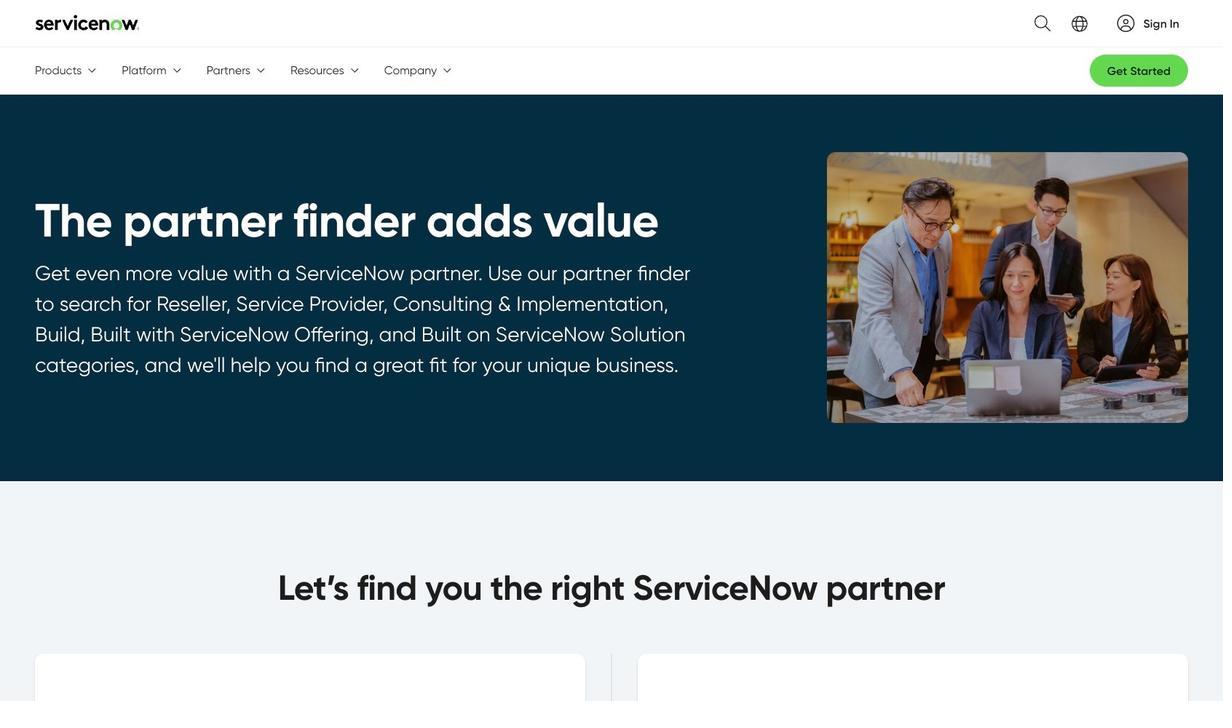 Task type: vqa. For each thing, say whether or not it's contained in the screenshot.
WHERE
no



Task type: locate. For each thing, give the bounding box(es) containing it.
servicenow image
[[35, 15, 140, 30]]

search image
[[1026, 7, 1051, 40]]

arc image
[[1118, 14, 1135, 32]]



